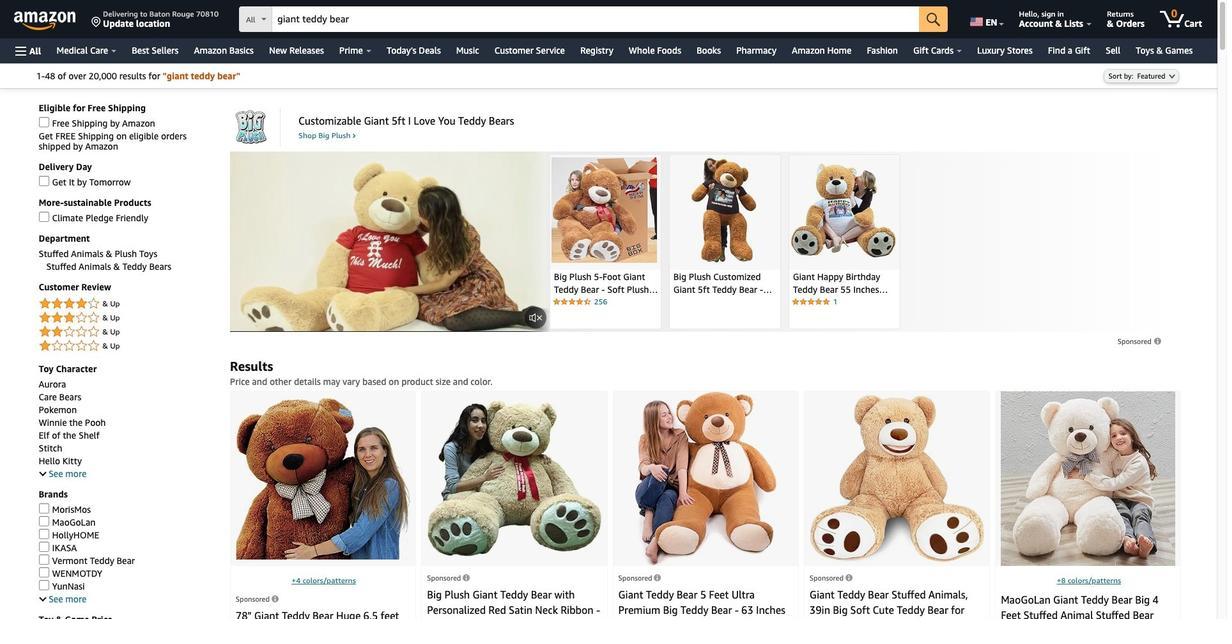 Task type: vqa. For each thing, say whether or not it's contained in the screenshot.
Mute Sponsored Video element
yes



Task type: describe. For each thing, give the bounding box(es) containing it.
amazon image
[[14, 12, 76, 31]]

Search Amazon text field
[[272, 7, 920, 31]]

mute sponsored video image
[[525, 307, 547, 329]]

4 checkbox image from the top
[[39, 580, 49, 591]]

1 checkbox image from the top
[[39, 212, 49, 222]]

2 stars & up element
[[39, 325, 217, 340]]

1 extender expand image from the top
[[39, 469, 46, 476]]

2 checkbox image from the top
[[39, 516, 49, 527]]

4 checkbox image from the top
[[39, 529, 49, 539]]

1 star & up element
[[39, 339, 217, 354]]

1 checkbox image from the top
[[39, 117, 49, 128]]

3 checkbox image from the top
[[39, 542, 49, 552]]



Task type: locate. For each thing, give the bounding box(es) containing it.
none search field inside navigation navigation
[[239, 6, 948, 33]]

5 checkbox image from the top
[[39, 555, 49, 565]]

list
[[549, 152, 906, 332]]

None submit
[[920, 6, 948, 32]]

None search field
[[239, 6, 948, 33]]

3 stars & up element
[[39, 310, 217, 326]]

checkbox image
[[39, 212, 49, 222], [39, 516, 49, 527], [39, 542, 49, 552], [39, 580, 49, 591]]

sponsored ad - joyfay 78" giant teddy bear huge 6.5 feet stuffed teddy bear soft toy valentine's big gift (dark brown) image
[[236, 398, 411, 559]]

6 checkbox image from the top
[[39, 568, 49, 578]]

extender expand image
[[39, 469, 46, 476], [39, 595, 46, 602]]

2 extender expand image from the top
[[39, 595, 46, 602]]

mute sponsored video element
[[522, 304, 550, 332]]

1 vertical spatial extender expand image
[[39, 595, 46, 602]]

3 checkbox image from the top
[[39, 504, 49, 514]]

sponsored ad - silk roll giant teddy bear stuffed animals, 39in big soft cute teddy bear for baby shower, life size stuffe... image
[[810, 395, 985, 562]]

none submit inside navigation navigation
[[920, 6, 948, 32]]

sponsored ad - giant teddy bear 5 feet ultra premium big teddy bear - 63 inches soft fluffy huge teddy bear stuffed animal... image
[[635, 391, 777, 566]]

navigation navigation
[[0, 0, 1228, 619]]

checkbox image
[[39, 117, 49, 128], [39, 176, 49, 186], [39, 504, 49, 514], [39, 529, 49, 539], [39, 555, 49, 565], [39, 568, 49, 578]]

2 checkbox image from the top
[[39, 176, 49, 186]]

sponsored ad - big plush giant teddy bear with personalized red satin neck ribbon - huge 5-foot extra-soft jumbo plush ted... image
[[427, 400, 602, 557]]

4 stars & up element
[[39, 296, 217, 312]]

dropdown image
[[1169, 74, 1176, 79]]

maogolan giant teddy bear big 4 feet stuffed animal stuffed bear baby shower life size large teddy for girlfriend boyfrien... image
[[1002, 391, 1176, 566]]

0 vertical spatial extender expand image
[[39, 469, 46, 476]]



